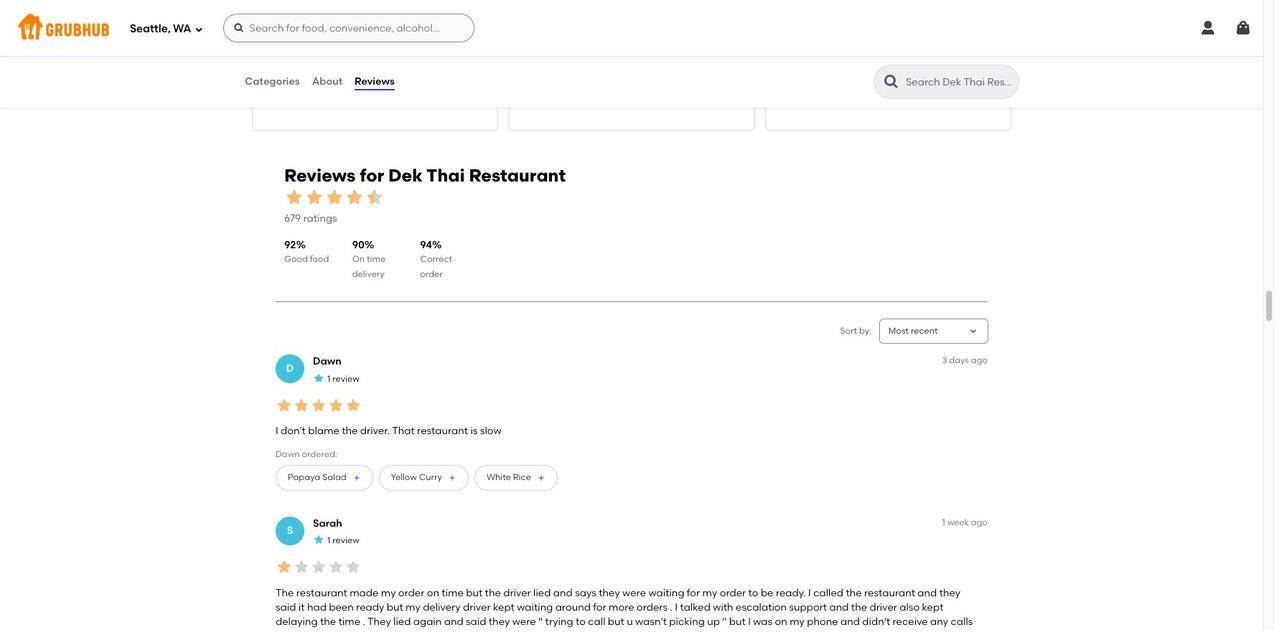 Task type: locate. For each thing, give the bounding box(es) containing it.
0 vertical spatial review
[[332, 374, 359, 384]]

1 vertical spatial said
[[466, 616, 486, 628]]

said down the
[[276, 601, 296, 614]]

restaurant up the had
[[296, 587, 347, 599]]

reviews button
[[354, 56, 395, 108]]

0 vertical spatial ratings
[[964, 89, 998, 102]]

plus icon image
[[352, 474, 361, 482], [448, 474, 456, 482], [537, 474, 545, 482]]

call
[[588, 616, 605, 628]]

made
[[350, 587, 379, 599]]

and
[[553, 587, 573, 599], [918, 587, 937, 599], [829, 601, 849, 614], [444, 616, 463, 628], [840, 616, 860, 628]]

svg image
[[1235, 19, 1252, 37], [194, 25, 203, 33]]

0 vertical spatial on
[[427, 587, 439, 599]]

2 subscription pass image from the left
[[521, 56, 536, 67]]

but
[[466, 587, 483, 599], [387, 601, 403, 614], [608, 616, 624, 628], [729, 616, 746, 628]]

1 review right d
[[327, 374, 359, 384]]

ratings right the 30
[[964, 89, 998, 102]]

1 horizontal spatial time
[[367, 254, 386, 264]]

i left was
[[748, 616, 751, 628]]

1 review for sarah
[[327, 536, 359, 546]]

0 vertical spatial reviews
[[355, 75, 395, 87]]

my up again
[[406, 601, 420, 614]]

0 horizontal spatial ratings
[[303, 213, 337, 225]]

Search for food, convenience, alcohol... search field
[[223, 14, 474, 42]]

for up call
[[593, 601, 606, 614]]

1 horizontal spatial kept
[[922, 601, 944, 614]]

2 plus icon image from the left
[[448, 474, 456, 482]]

thai
[[426, 165, 465, 186]]

i don't blame the driver. that restaurant is slow
[[276, 425, 501, 437]]

delivery up again
[[423, 601, 461, 614]]

and up the also
[[918, 587, 937, 599]]

kept up any
[[922, 601, 944, 614]]

0 horizontal spatial restaurant
[[332, 37, 395, 50]]

1 1 review from the top
[[327, 374, 359, 384]]

review down sarah
[[332, 536, 359, 546]]

2 horizontal spatial for
[[687, 587, 700, 599]]

subscription pass image down las
[[265, 56, 279, 67]]

delivery down the on
[[352, 269, 385, 279]]

days
[[949, 355, 969, 365]]

ready
[[356, 601, 384, 614]]

subscription pass image
[[265, 56, 279, 67], [521, 56, 536, 67], [778, 56, 792, 67]]

0 vertical spatial .
[[670, 601, 673, 614]]

1 vertical spatial 1 review
[[327, 536, 359, 546]]

3 plus icon image from the left
[[537, 474, 545, 482]]

1 vertical spatial ratings
[[303, 213, 337, 225]]

3
[[942, 355, 947, 365]]

on up again
[[427, 587, 439, 599]]

1 review down sarah
[[327, 536, 359, 546]]

1 horizontal spatial subscription pass image
[[521, 56, 536, 67]]

waiting
[[648, 587, 684, 599], [517, 601, 553, 614]]

plus icon image right curry
[[448, 474, 456, 482]]

Sort by: field
[[889, 325, 938, 338]]

1 kept from the left
[[493, 601, 515, 614]]

1 horizontal spatial .
[[670, 601, 673, 614]]

my down support
[[790, 616, 805, 628]]

to left call
[[576, 616, 586, 628]]

0 vertical spatial time
[[367, 254, 386, 264]]

subscription pass image left chicken
[[521, 56, 536, 67]]

plus icon image right the "salad"
[[352, 474, 361, 482]]

subscription pass image for chicken
[[521, 56, 536, 67]]

about button
[[311, 56, 343, 108]]

restaurant up reviews button
[[332, 37, 395, 50]]

1 horizontal spatial to
[[748, 587, 758, 599]]

reviews down las palmas restaurant link
[[355, 75, 395, 87]]

any
[[930, 616, 948, 628]]

to left the be
[[748, 587, 758, 599]]

svg image
[[1199, 19, 1217, 37], [233, 22, 244, 34]]

0 horizontal spatial subscription pass image
[[265, 56, 279, 67]]

1 horizontal spatial restaurant
[[469, 165, 566, 186]]

2 horizontal spatial subscription pass image
[[778, 56, 792, 67]]

0 vertical spatial ago
[[971, 355, 988, 365]]

0 horizontal spatial plus icon image
[[352, 474, 361, 482]]

1 vertical spatial dawn
[[276, 450, 300, 460]]

0 horizontal spatial driver
[[463, 601, 491, 614]]

and up around
[[553, 587, 573, 599]]

papaya salad
[[288, 472, 346, 482]]

dawn
[[313, 355, 341, 368], [276, 450, 300, 460]]

most
[[889, 326, 909, 336]]

delivery inside 90 on time delivery
[[352, 269, 385, 279]]

restaurant right thai
[[469, 165, 566, 186]]

talked
[[680, 601, 711, 614]]

called
[[813, 587, 843, 599]]

1 horizontal spatial said
[[466, 616, 486, 628]]

order
[[420, 269, 443, 279], [398, 587, 424, 599], [720, 587, 746, 599]]

were
[[622, 587, 646, 599], [512, 616, 536, 628]]

palmas
[[287, 37, 330, 50]]

subscription pass image for vietnamese
[[778, 56, 792, 67]]

1 vertical spatial ago
[[971, 517, 988, 527]]

d
[[286, 363, 294, 375]]

they up any
[[939, 587, 961, 599]]

delivery
[[352, 269, 385, 279], [423, 601, 461, 614]]

driver.
[[360, 425, 390, 437]]

kept left around
[[493, 601, 515, 614]]

reviews
[[355, 75, 395, 87], [284, 165, 356, 186]]

1 horizontal spatial svg image
[[1235, 19, 1252, 37]]

dawn right d
[[313, 355, 341, 368]]

for
[[360, 165, 384, 186], [687, 587, 700, 599], [593, 601, 606, 614]]

were up more
[[622, 587, 646, 599]]

restaurant left is
[[417, 425, 468, 437]]

1 vertical spatial review
[[332, 536, 359, 546]]

says
[[575, 587, 596, 599]]

ago right week
[[971, 517, 988, 527]]

1 plus icon image from the left
[[352, 474, 361, 482]]

plus icon image inside papaya salad button
[[352, 474, 361, 482]]

ratings right 679
[[303, 213, 337, 225]]

3 subscription pass image from the left
[[778, 56, 792, 67]]

0 vertical spatial to
[[748, 587, 758, 599]]

0 horizontal spatial lied
[[393, 616, 411, 628]]

yellow curry button
[[379, 465, 469, 491]]

trying
[[545, 616, 573, 628]]

categories
[[245, 75, 300, 87]]

week
[[947, 517, 969, 527]]

around
[[555, 601, 591, 614]]

0 horizontal spatial .
[[363, 616, 365, 628]]

for left dek
[[360, 165, 384, 186]]

to
[[748, 587, 758, 599], [576, 616, 586, 628]]

i left don't
[[276, 425, 278, 437]]

subscription pass image for mexican
[[265, 56, 279, 67]]

dawn for dawn
[[313, 355, 341, 368]]

subscription pass image left vietnamese
[[778, 56, 792, 67]]

1 vertical spatial waiting
[[517, 601, 553, 614]]

1 left week
[[942, 517, 945, 527]]

las palmas restaurant link
[[265, 36, 485, 52]]

plus icon image inside white rice button
[[537, 474, 545, 482]]

las
[[265, 37, 285, 50]]

ratings for 30 ratings
[[964, 89, 998, 102]]

0 vertical spatial 1 review
[[327, 374, 359, 384]]

0 vertical spatial lied
[[533, 587, 551, 599]]

wa
[[173, 22, 191, 35]]

plus icon image right rice
[[537, 474, 545, 482]]

waiting up orders
[[648, 587, 684, 599]]

" left trying
[[538, 616, 543, 628]]

1 horizontal spatial "
[[722, 616, 727, 628]]

delivery inside the restaurant made my order on time but the driver lied and says they were waiting for my order to be ready. i called the restaurant and they said it had been ready but my delivery driver kept waiting around for more orders . i talked with escalation support and the driver also kept delaying the time . they lied again and said they were " trying to call but u wasn't picking up " but i was on my phone and didn't receive any cal
[[423, 601, 461, 614]]

on
[[427, 587, 439, 599], [775, 616, 787, 628]]

1 horizontal spatial plus icon image
[[448, 474, 456, 482]]

0 horizontal spatial delivery
[[352, 269, 385, 279]]

1 horizontal spatial delivery
[[423, 601, 461, 614]]

review up blame
[[332, 374, 359, 384]]

1 vertical spatial .
[[363, 616, 365, 628]]

said
[[276, 601, 296, 614], [466, 616, 486, 628]]

didn't
[[862, 616, 890, 628]]

restaurant
[[417, 425, 468, 437], [296, 587, 347, 599], [864, 587, 915, 599]]

1 review from the top
[[332, 374, 359, 384]]

restaurant
[[332, 37, 395, 50], [469, 165, 566, 186]]

search icon image
[[883, 73, 900, 90]]

said right again
[[466, 616, 486, 628]]

on right was
[[775, 616, 787, 628]]

1 vertical spatial to
[[576, 616, 586, 628]]

i up support
[[808, 587, 811, 599]]

dawn down don't
[[276, 450, 300, 460]]

i
[[276, 425, 278, 437], [808, 587, 811, 599], [675, 601, 678, 614], [748, 616, 751, 628]]

2 horizontal spatial time
[[442, 587, 464, 599]]

they
[[599, 587, 620, 599], [939, 587, 961, 599], [489, 616, 510, 628]]

for up talked
[[687, 587, 700, 599]]

2 1 review from the top
[[327, 536, 359, 546]]

0 horizontal spatial "
[[538, 616, 543, 628]]

2 kept from the left
[[922, 601, 944, 614]]

they left trying
[[489, 616, 510, 628]]

my
[[381, 587, 396, 599], [702, 587, 717, 599], [406, 601, 420, 614], [790, 616, 805, 628]]

0 vertical spatial said
[[276, 601, 296, 614]]

0 horizontal spatial for
[[360, 165, 384, 186]]

order inside 94 correct order
[[420, 269, 443, 279]]

1 horizontal spatial ratings
[[964, 89, 998, 102]]

1 vertical spatial on
[[775, 616, 787, 628]]

were left trying
[[512, 616, 536, 628]]

the restaurant made my order on time but the driver lied and says they were waiting for my order to be ready. i called the restaurant and they said it had been ready but my delivery driver kept waiting around for more orders . i talked with escalation support and the driver also kept delaying the time . they lied again and said they were " trying to call but u wasn't picking up " but i was on my phone and didn't receive any cal
[[276, 587, 973, 630]]

1 vertical spatial reviews
[[284, 165, 356, 186]]

reviews up 679 ratings
[[284, 165, 356, 186]]

1 horizontal spatial waiting
[[648, 587, 684, 599]]

0 vertical spatial 1
[[327, 374, 330, 384]]

. left they
[[363, 616, 365, 628]]

94 correct order
[[420, 239, 452, 279]]

1 down sarah
[[327, 536, 330, 546]]

0 horizontal spatial waiting
[[517, 601, 553, 614]]

0 horizontal spatial dawn
[[276, 450, 300, 460]]

0 horizontal spatial they
[[489, 616, 510, 628]]

support
[[789, 601, 827, 614]]

1 horizontal spatial for
[[593, 601, 606, 614]]

they up more
[[599, 587, 620, 599]]

0 horizontal spatial to
[[576, 616, 586, 628]]

reviews inside button
[[355, 75, 395, 87]]

waiting up trying
[[517, 601, 553, 614]]

ago right days
[[971, 355, 988, 365]]

1 vertical spatial for
[[687, 587, 700, 599]]

be
[[761, 587, 773, 599]]

0 horizontal spatial on
[[427, 587, 439, 599]]

the
[[342, 425, 358, 437], [485, 587, 501, 599], [846, 587, 862, 599], [851, 601, 867, 614], [320, 616, 336, 628]]

0 vertical spatial dawn
[[313, 355, 341, 368]]

mexican
[[285, 56, 320, 66]]

review
[[332, 374, 359, 384], [332, 536, 359, 546]]

was
[[753, 616, 772, 628]]

time
[[367, 254, 386, 264], [442, 587, 464, 599], [338, 616, 360, 628]]

dawn for dawn ordered:
[[276, 450, 300, 460]]

1 vertical spatial delivery
[[423, 601, 461, 614]]

0 vertical spatial delivery
[[352, 269, 385, 279]]

papaya
[[288, 472, 320, 482]]

0 horizontal spatial svg image
[[233, 22, 244, 34]]

plus icon image inside yellow curry button
[[448, 474, 456, 482]]

0 vertical spatial were
[[622, 587, 646, 599]]

they
[[368, 616, 391, 628]]

salad
[[322, 472, 346, 482]]

1 subscription pass image from the left
[[265, 56, 279, 67]]

restaurant up the also
[[864, 587, 915, 599]]

vietnamese
[[798, 56, 848, 66]]

. right orders
[[670, 601, 673, 614]]

2 horizontal spatial plus icon image
[[537, 474, 545, 482]]

2 vertical spatial 1
[[327, 536, 330, 546]]

plus icon image for yellow curry
[[448, 474, 456, 482]]

1 horizontal spatial lied
[[533, 587, 551, 599]]

1.86
[[265, 87, 280, 97]]

2 review from the top
[[332, 536, 359, 546]]

2 ago from the top
[[971, 517, 988, 527]]

1 right d
[[327, 374, 330, 384]]

1 ago from the top
[[971, 355, 988, 365]]

0 horizontal spatial kept
[[493, 601, 515, 614]]

papaya salad button
[[276, 465, 373, 491]]

2 vertical spatial for
[[593, 601, 606, 614]]

kept
[[493, 601, 515, 614], [922, 601, 944, 614]]

" right up on the right bottom of the page
[[722, 616, 727, 628]]

1 horizontal spatial dawn
[[313, 355, 341, 368]]

lied right they
[[393, 616, 411, 628]]

star icon image
[[941, 73, 952, 85], [952, 73, 964, 85], [964, 73, 975, 85], [975, 73, 987, 85], [987, 73, 998, 85], [987, 73, 998, 85], [284, 187, 304, 207], [304, 187, 324, 207], [324, 187, 345, 207], [345, 187, 365, 207], [365, 187, 385, 207], [365, 187, 385, 207], [313, 372, 324, 384], [276, 397, 293, 414], [293, 397, 310, 414], [310, 397, 327, 414], [327, 397, 345, 414], [345, 397, 362, 414], [313, 534, 324, 545], [276, 559, 293, 576], [293, 559, 310, 576], [310, 559, 327, 576], [327, 559, 345, 576], [345, 559, 362, 576]]

lied up trying
[[533, 587, 551, 599]]

0 horizontal spatial were
[[512, 616, 536, 628]]

ago
[[971, 355, 988, 365], [971, 517, 988, 527]]

order down correct
[[420, 269, 443, 279]]

2 vertical spatial time
[[338, 616, 360, 628]]



Task type: describe. For each thing, give the bounding box(es) containing it.
also
[[900, 601, 920, 614]]

ago for i don't blame the driver. that restaurant is slow
[[971, 355, 988, 365]]

white
[[487, 472, 511, 482]]

1 for the restaurant made my order on time but the driver lied and says they were waiting for my order to be ready. i called the restaurant and they said it had been ready but my delivery driver kept waiting around for more orders . i talked with escalation support and the driver also kept delaying the time . they lied again and said they were " trying to call but u wasn't picking up " but i was on my phone and didn't receive any cal
[[327, 536, 330, 546]]

slow
[[480, 425, 501, 437]]

delaying
[[276, 616, 318, 628]]

0 horizontal spatial svg image
[[194, 25, 203, 33]]

94
[[420, 239, 432, 251]]

dawn ordered:
[[276, 450, 337, 460]]

1 for i don't blame the driver. that restaurant is slow
[[327, 374, 330, 384]]

Search Dek Thai Restaurant  search field
[[904, 75, 1014, 89]]

most recent
[[889, 326, 938, 336]]

review for sarah
[[332, 536, 359, 546]]

again
[[413, 616, 442, 628]]

yellow
[[391, 472, 417, 482]]

yellow curry
[[391, 472, 442, 482]]

plus icon image for white rice
[[537, 474, 545, 482]]

picking
[[669, 616, 705, 628]]

2 horizontal spatial driver
[[870, 601, 897, 614]]

reviews for reviews
[[355, 75, 395, 87]]

caret down icon image
[[968, 326, 979, 337]]

ratings for 679 ratings
[[303, 213, 337, 225]]

white rice
[[487, 472, 531, 482]]

1 horizontal spatial driver
[[503, 587, 531, 599]]

ordered:
[[302, 450, 337, 460]]

food
[[310, 254, 329, 264]]

recent
[[911, 326, 938, 336]]

u
[[627, 616, 633, 628]]

1 vertical spatial restaurant
[[469, 165, 566, 186]]

1 review for dawn
[[327, 374, 359, 384]]

1 horizontal spatial restaurant
[[417, 425, 468, 437]]

1 week ago
[[942, 517, 988, 527]]

679
[[284, 213, 301, 225]]

receive
[[893, 616, 928, 628]]

wasn't
[[635, 616, 667, 628]]

seattle,
[[130, 22, 170, 35]]

plus icon image for papaya salad
[[352, 474, 361, 482]]

that
[[392, 425, 415, 437]]

time inside 90 on time delivery
[[367, 254, 386, 264]]

sarah
[[313, 517, 342, 529]]

dek
[[388, 165, 423, 186]]

1 vertical spatial time
[[442, 587, 464, 599]]

my up with
[[702, 587, 717, 599]]

had
[[307, 601, 326, 614]]

3 days ago
[[942, 355, 988, 365]]

correct
[[420, 254, 452, 264]]

reviews for dek thai restaurant
[[284, 165, 566, 186]]

more
[[609, 601, 634, 614]]

up
[[707, 616, 720, 628]]

s
[[287, 524, 293, 537]]

about
[[312, 75, 342, 87]]

it
[[298, 601, 305, 614]]

1 vertical spatial were
[[512, 616, 536, 628]]

1 " from the left
[[538, 616, 543, 628]]

92
[[284, 239, 296, 251]]

90 on time delivery
[[352, 239, 386, 279]]

15–25 min 1.86
[[265, 74, 306, 97]]

don't
[[281, 425, 306, 437]]

1 vertical spatial 1
[[942, 517, 945, 527]]

min
[[290, 74, 306, 84]]

15–25
[[265, 74, 288, 84]]

1 horizontal spatial on
[[775, 616, 787, 628]]

by:
[[859, 326, 871, 336]]

ready.
[[776, 587, 806, 599]]

and right again
[[444, 616, 463, 628]]

and left didn't
[[840, 616, 860, 628]]

phone
[[807, 616, 838, 628]]

0 vertical spatial waiting
[[648, 587, 684, 599]]

0 vertical spatial for
[[360, 165, 384, 186]]

is
[[470, 425, 478, 437]]

my up ready in the left of the page
[[381, 587, 396, 599]]

sort
[[840, 326, 857, 336]]

1 horizontal spatial svg image
[[1199, 19, 1217, 37]]

i up picking
[[675, 601, 678, 614]]

escalation
[[736, 601, 787, 614]]

with
[[713, 601, 733, 614]]

order up again
[[398, 587, 424, 599]]

on
[[352, 254, 365, 264]]

0 horizontal spatial restaurant
[[296, 587, 347, 599]]

order up with
[[720, 587, 746, 599]]

curry
[[419, 472, 442, 482]]

sort by:
[[840, 326, 871, 336]]

las palmas restaurant
[[265, 37, 395, 50]]

rice
[[513, 472, 531, 482]]

seattle, wa
[[130, 22, 191, 35]]

main navigation navigation
[[0, 0, 1263, 56]]

679 ratings
[[284, 213, 337, 225]]

0 vertical spatial restaurant
[[332, 37, 395, 50]]

30 ratings
[[950, 89, 998, 102]]

and down called
[[829, 601, 849, 614]]

1 vertical spatial lied
[[393, 616, 411, 628]]

white rice button
[[474, 465, 558, 491]]

1 horizontal spatial they
[[599, 587, 620, 599]]

the
[[276, 587, 294, 599]]

reviews for reviews for dek thai restaurant
[[284, 165, 356, 186]]

90
[[352, 239, 365, 251]]

1 horizontal spatial were
[[622, 587, 646, 599]]

2 horizontal spatial they
[[939, 587, 961, 599]]

2 " from the left
[[722, 616, 727, 628]]

0 horizontal spatial time
[[338, 616, 360, 628]]

orders
[[637, 601, 668, 614]]

review for dawn
[[332, 374, 359, 384]]

30
[[950, 89, 962, 102]]

92 good food
[[284, 239, 329, 264]]

ago for the restaurant made my order on time but the driver lied and says they were waiting for my order to be ready. i called the restaurant and they said it had been ready but my delivery driver kept waiting around for more orders . i talked with escalation support and the driver also kept delaying the time . they lied again and said they were " trying to call but u wasn't picking up " but i was on my phone and didn't receive any cal
[[971, 517, 988, 527]]

blame
[[308, 425, 339, 437]]

0 horizontal spatial said
[[276, 601, 296, 614]]

categories button
[[244, 56, 301, 108]]

2 horizontal spatial restaurant
[[864, 587, 915, 599]]

chicken
[[542, 56, 576, 66]]



Task type: vqa. For each thing, say whether or not it's contained in the screenshot.
Vietnamese
yes



